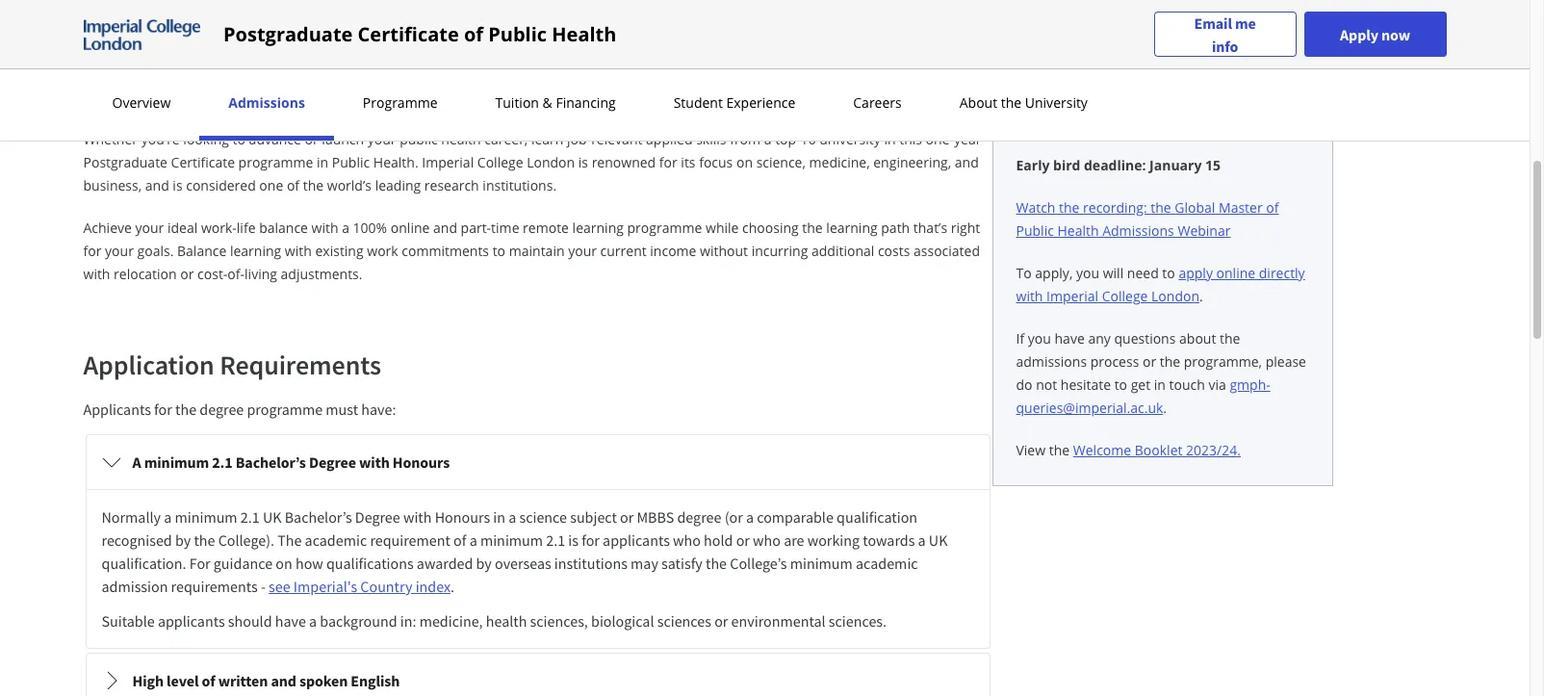Task type: vqa. For each thing, say whether or not it's contained in the screenshot.
Ex: New York University
no



Task type: locate. For each thing, give the bounding box(es) containing it.
imperial up the research
[[422, 153, 474, 171]]

you
[[1076, 264, 1100, 282], [1028, 329, 1051, 348]]

applicants inside "normally a minimum 2.1 uk bachelor's degree with honours in a science subject or mbbs degree (or a comparable qualification recognised by the college). the academic requirement of a minimum 2.1 is for applicants who hold or who are working towards a uk qualification. for guidance on how qualifications awarded by overseas institutions may satisfy the college's minimum academic admission requirements -"
[[603, 531, 670, 550]]

1 vertical spatial this
[[900, 130, 922, 148]]

1 vertical spatial applicants
[[158, 611, 225, 631]]

1 vertical spatial by
[[476, 554, 492, 573]]

college down "career,"
[[477, 153, 523, 171]]

welcome booklet 2023/24. link
[[1073, 441, 1241, 459]]

1 horizontal spatial health
[[1058, 221, 1099, 240]]

imperial down the apply,
[[1047, 287, 1099, 305]]

learning
[[573, 219, 624, 237], [827, 219, 878, 237], [230, 242, 281, 260]]

1 vertical spatial degree
[[355, 507, 400, 527]]

1 vertical spatial are
[[784, 531, 805, 550]]

student experience
[[674, 93, 796, 112]]

and up commitments
[[433, 219, 457, 237]]

by right awarded
[[476, 554, 492, 573]]

will
[[1103, 264, 1124, 282]]

for
[[1103, 91, 1123, 109], [659, 153, 678, 171], [83, 242, 102, 260], [154, 400, 172, 419], [582, 531, 600, 550]]

applications for fall 2024 cohort are open now!
[[1016, 91, 1296, 132]]

to inside achieve your ideal work-life balance with a 100% online and part-time remote learning programme while choosing the learning path that's right for your goals. balance learning with existing work commitments to maintain your current income without incurring additional costs associated with relocation or cost-of-living adjustments.
[[493, 242, 506, 260]]

uk up the
[[263, 507, 282, 527]]

certificate up for:
[[358, 21, 459, 47]]

1 horizontal spatial you
[[1076, 264, 1100, 282]]

0 horizontal spatial postgraduate
[[83, 153, 167, 171]]

0 horizontal spatial who
[[673, 531, 701, 550]]

on up see
[[276, 554, 292, 573]]

normally
[[102, 507, 161, 527]]

1 vertical spatial admissions
[[1103, 221, 1175, 240]]

1 vertical spatial medicine,
[[419, 611, 483, 631]]

degree up the hold
[[677, 507, 722, 527]]

is up ideal
[[173, 176, 183, 195]]

health right public
[[441, 130, 481, 148]]

you're
[[141, 130, 180, 148]]

1 vertical spatial certificate
[[171, 153, 235, 171]]

for up institutions
[[582, 531, 600, 550]]

2 horizontal spatial .
[[1200, 287, 1203, 305]]

15
[[1206, 156, 1221, 174]]

0 horizontal spatial degree
[[200, 400, 244, 419]]

bachelor's down applicants for the degree programme must have:
[[236, 453, 306, 472]]

degree
[[309, 453, 356, 472], [355, 507, 400, 527]]

programme link
[[357, 93, 443, 112]]

public inside watch the recording: the global master of public health admissions webinar
[[1016, 221, 1054, 240]]

towards
[[863, 531, 915, 550]]

0 horizontal spatial you
[[1028, 329, 1051, 348]]

careers link
[[848, 93, 908, 112]]

science
[[519, 507, 567, 527]]

london
[[527, 153, 575, 171], [1152, 287, 1200, 305]]

2.1 down applicants for the degree programme must have:
[[212, 453, 233, 472]]

health.
[[373, 153, 418, 171]]

1 horizontal spatial online
[[1217, 264, 1256, 282]]

who up "college's"
[[753, 531, 781, 550]]

2 vertical spatial degree
[[677, 507, 722, 527]]

or right the hold
[[736, 531, 750, 550]]

100%
[[353, 219, 387, 237]]

in inside "normally a minimum 2.1 uk bachelor's degree with honours in a science subject or mbbs degree (or a comparable qualification recognised by the college). the academic requirement of a minimum 2.1 is for applicants who hold or who are working towards a uk qualification. for guidance on how qualifications awarded by overseas institutions may satisfy the college's minimum academic admission requirements -"
[[493, 507, 506, 527]]

right
[[951, 219, 980, 237]]

0 horizontal spatial online
[[391, 219, 430, 237]]

health down recording:
[[1058, 221, 1099, 240]]

have down see
[[275, 611, 306, 631]]

on down from
[[737, 153, 753, 171]]

1 horizontal spatial 2.1
[[241, 507, 260, 527]]

apply online directly with imperial college london
[[1016, 264, 1305, 305]]

0 vertical spatial you
[[1076, 264, 1100, 282]]

postgraduate certificate of public health
[[223, 21, 617, 47]]

uk
[[263, 507, 282, 527], [929, 531, 948, 550]]

the up programme,
[[1220, 329, 1241, 348]]

0 vertical spatial health
[[441, 130, 481, 148]]

a
[[764, 130, 772, 148], [342, 219, 350, 237], [164, 507, 172, 527], [509, 507, 516, 527], [746, 507, 754, 527], [470, 531, 477, 550], [918, 531, 926, 550], [309, 611, 317, 631]]

overview
[[112, 93, 171, 112]]

the left world's
[[303, 176, 324, 195]]

applicants down requirements
[[158, 611, 225, 631]]

0 vertical spatial are
[[1236, 91, 1258, 109]]

0 horizontal spatial certificate
[[171, 153, 235, 171]]

in right get
[[1154, 376, 1166, 394]]

1 horizontal spatial applicants
[[603, 531, 670, 550]]

0 horizontal spatial imperial
[[422, 153, 474, 171]]

1 vertical spatial 2.1
[[241, 507, 260, 527]]

academic up how
[[305, 531, 367, 550]]

bird
[[1053, 156, 1081, 174]]

with
[[312, 219, 339, 237], [285, 242, 312, 260], [83, 265, 110, 283], [1016, 287, 1043, 305], [359, 453, 390, 472], [403, 507, 432, 527]]

or down questions
[[1143, 352, 1157, 371]]

with down have:
[[359, 453, 390, 472]]

applicants
[[603, 531, 670, 550], [158, 611, 225, 631]]

public up tuition
[[488, 21, 547, 47]]

medicine, down index
[[419, 611, 483, 631]]

touch
[[1169, 376, 1205, 394]]

who is this degree for:
[[83, 63, 426, 107]]

1 vertical spatial health
[[486, 611, 527, 631]]

you left will at right top
[[1076, 264, 1100, 282]]

1 horizontal spatial medicine,
[[809, 153, 870, 171]]

job-
[[567, 130, 591, 148]]

a up existing
[[342, 219, 350, 237]]

degree down application requirements
[[200, 400, 244, 419]]

1 vertical spatial postgraduate
[[83, 153, 167, 171]]

info
[[1212, 36, 1239, 55]]

certificate down looking
[[171, 153, 235, 171]]

or
[[305, 130, 318, 148], [180, 265, 194, 283], [1143, 352, 1157, 371], [620, 507, 634, 527], [736, 531, 750, 550], [715, 611, 728, 631]]

to down time
[[493, 242, 506, 260]]

applied
[[646, 130, 693, 148]]

1 horizontal spatial london
[[1152, 287, 1200, 305]]

for inside "normally a minimum 2.1 uk bachelor's degree with honours in a science subject or mbbs degree (or a comparable qualification recognised by the college). the academic requirement of a minimum 2.1 is for applicants who hold or who are working towards a uk qualification. for guidance on how qualifications awarded by overseas institutions may satisfy the college's minimum academic admission requirements -"
[[582, 531, 600, 550]]

1 horizontal spatial have
[[1055, 329, 1085, 348]]

10
[[801, 130, 816, 148]]

degree
[[258, 63, 365, 107], [200, 400, 244, 419], [677, 507, 722, 527]]

in left the science
[[493, 507, 506, 527]]

1 vertical spatial bachelor's
[[285, 507, 352, 527]]

2 vertical spatial public
[[1016, 221, 1054, 240]]

to inside if you have any questions about the admissions process or the programme, please do not hesitate to get in touch via
[[1115, 376, 1128, 394]]

online inside achieve your ideal work-life balance with a 100% online and part-time remote learning programme while choosing the learning path that's right for your goals. balance learning with existing work commitments to maintain your current income without incurring additional costs associated with relocation or cost-of-living adjustments.
[[391, 219, 430, 237]]

programme down requirements
[[247, 400, 323, 419]]

2 horizontal spatial learning
[[827, 219, 878, 237]]

of inside dropdown button
[[202, 671, 215, 690]]

minimum down working
[[790, 554, 853, 573]]

0 horizontal spatial are
[[784, 531, 805, 550]]

honours up awarded
[[435, 507, 490, 527]]

work
[[367, 242, 398, 260]]

one-
[[926, 130, 954, 148]]

2.1 up college).
[[241, 507, 260, 527]]

for left the 'fall'
[[1103, 91, 1123, 109]]

medicine, down university
[[809, 153, 870, 171]]

master
[[1219, 198, 1263, 217]]

1 vertical spatial academic
[[856, 554, 918, 573]]

or inside achieve your ideal work-life balance with a 100% online and part-time remote learning programme while choosing the learning path that's right for your goals. balance learning with existing work commitments to maintain your current income without incurring additional costs associated with relocation or cost-of-living adjustments.
[[180, 265, 194, 283]]

have up the admissions
[[1055, 329, 1085, 348]]

2.1
[[212, 453, 233, 472], [241, 507, 260, 527], [546, 531, 565, 550]]

. up booklet
[[1163, 399, 1167, 417]]

degree for the
[[200, 400, 244, 419]]

you inside if you have any questions about the admissions process or the programme, please do not hesitate to get in touch via
[[1028, 329, 1051, 348]]

your down the achieve
[[105, 242, 134, 260]]

public inside whether you're looking to advance or launch your public health career, learn job-relevant applied skills from a top-10 university in this one-year postgraduate certificate programme in public health. imperial college london is renowned for its focus on science, medicine, engineering, and business, and is considered one of the world's leading research institutions.
[[332, 153, 370, 171]]

0 vertical spatial 2.1
[[212, 453, 233, 472]]

apply now
[[1340, 25, 1411, 44]]

college down will at right top
[[1102, 287, 1148, 305]]

are left open
[[1236, 91, 1258, 109]]

1 horizontal spatial who
[[753, 531, 781, 550]]

1 horizontal spatial .
[[1163, 399, 1167, 417]]

the inside achieve your ideal work-life balance with a 100% online and part-time remote learning programme while choosing the learning path that's right for your goals. balance learning with existing work commitments to maintain your current income without incurring additional costs associated with relocation or cost-of-living adjustments.
[[802, 219, 823, 237]]

online inside "apply online directly with imperial college london"
[[1217, 264, 1256, 282]]

1 horizontal spatial academic
[[856, 554, 918, 573]]

0 vertical spatial honours
[[393, 453, 450, 472]]

apply
[[1340, 25, 1379, 44]]

learning up the current
[[573, 219, 624, 237]]

2 horizontal spatial 2.1
[[546, 531, 565, 550]]

academic down towards
[[856, 554, 918, 573]]

or left launch
[[305, 130, 318, 148]]

degree up requirement
[[355, 507, 400, 527]]

qualification
[[837, 507, 918, 527]]

degree up launch
[[258, 63, 365, 107]]

1 vertical spatial have
[[275, 611, 306, 631]]

0 horizontal spatial by
[[175, 531, 191, 550]]

london down apply
[[1152, 287, 1200, 305]]

requirements
[[220, 348, 381, 382]]

learning up living
[[230, 242, 281, 260]]

tuition & financing
[[495, 93, 616, 112]]

environmental
[[731, 611, 826, 631]]

0 vertical spatial postgraduate
[[223, 21, 353, 47]]

college inside whether you're looking to advance or launch your public health career, learn job-relevant applied skills from a top-10 university in this one-year postgraduate certificate programme in public health. imperial college london is renowned for its focus on science, medicine, engineering, and business, and is considered one of the world's leading research institutions.
[[477, 153, 523, 171]]

0 vertical spatial admissions
[[228, 93, 305, 112]]

or left the cost-
[[180, 265, 194, 283]]

0 horizontal spatial on
[[276, 554, 292, 573]]

applicants up may
[[603, 531, 670, 550]]

remote
[[523, 219, 569, 237]]

deadline:
[[1084, 156, 1146, 174]]

watch
[[1016, 198, 1056, 217]]

the inside whether you're looking to advance or launch your public health career, learn job-relevant applied skills from a top-10 university in this one-year postgraduate certificate programme in public health. imperial college london is renowned for its focus on science, medicine, engineering, and business, and is considered one of the world's leading research institutions.
[[303, 176, 324, 195]]

1 horizontal spatial learning
[[573, 219, 624, 237]]

2.1 down the science
[[546, 531, 565, 550]]

0 horizontal spatial uk
[[263, 507, 282, 527]]

should
[[228, 611, 272, 631]]

1 horizontal spatial imperial
[[1047, 287, 1099, 305]]

0 horizontal spatial academic
[[305, 531, 367, 550]]

0 vertical spatial .
[[1200, 287, 1203, 305]]

0 vertical spatial certificate
[[358, 21, 459, 47]]

the
[[277, 531, 302, 550]]

is inside "normally a minimum 2.1 uk bachelor's degree with honours in a science subject or mbbs degree (or a comparable qualification recognised by the college). the academic requirement of a minimum 2.1 is for applicants who hold or who are working towards a uk qualification. for guidance on how qualifications awarded by overseas institutions may satisfy the college's minimum academic admission requirements -"
[[568, 531, 579, 550]]

for left the its
[[659, 153, 678, 171]]

are down comparable
[[784, 531, 805, 550]]

online up work
[[391, 219, 430, 237]]

on inside whether you're looking to advance or launch your public health career, learn job-relevant applied skills from a top-10 university in this one-year postgraduate certificate programme in public health. imperial college london is renowned for its focus on science, medicine, engineering, and business, and is considered one of the world's leading research institutions.
[[737, 153, 753, 171]]

the up additional
[[802, 219, 823, 237]]

or inside whether you're looking to advance or launch your public health career, learn job-relevant applied skills from a top-10 university in this one-year postgraduate certificate programme in public health. imperial college london is renowned for its focus on science, medicine, engineering, and business, and is considered one of the world's leading research institutions.
[[305, 130, 318, 148]]

bachelor's inside dropdown button
[[236, 453, 306, 472]]

1 vertical spatial uk
[[929, 531, 948, 550]]

recognised
[[102, 531, 172, 550]]

minimum right a
[[144, 453, 209, 472]]

0 horizontal spatial london
[[527, 153, 575, 171]]

is up institutions
[[568, 531, 579, 550]]

public up world's
[[332, 153, 370, 171]]

your inside whether you're looking to advance or launch your public health career, learn job-relevant applied skills from a top-10 university in this one-year postgraduate certificate programme in public health. imperial college london is renowned for its focus on science, medicine, engineering, and business, and is considered one of the world's leading research institutions.
[[368, 130, 396, 148]]

1 horizontal spatial degree
[[258, 63, 365, 107]]

uk right towards
[[929, 531, 948, 550]]

postgraduate up business,
[[83, 153, 167, 171]]

1 vertical spatial online
[[1217, 264, 1256, 282]]

health
[[441, 130, 481, 148], [486, 611, 527, 631]]

0 horizontal spatial college
[[477, 153, 523, 171]]

watch the recording: the global master of public health admissions webinar link
[[1016, 198, 1279, 240]]

health up "financing"
[[552, 21, 617, 47]]

0 vertical spatial have
[[1055, 329, 1085, 348]]

admissions
[[228, 93, 305, 112], [1103, 221, 1175, 240]]

for right applicants
[[154, 400, 172, 419]]

0 vertical spatial imperial
[[422, 153, 474, 171]]

of inside watch the recording: the global master of public health admissions webinar
[[1266, 198, 1279, 217]]

now!
[[1016, 114, 1049, 132]]

in down launch
[[317, 153, 329, 171]]

leading
[[375, 176, 421, 195]]

ideal
[[168, 219, 198, 237]]

this
[[194, 63, 250, 107], [900, 130, 922, 148]]

. down awarded
[[451, 577, 455, 596]]

certificate
[[358, 21, 459, 47], [171, 153, 235, 171]]

for inside whether you're looking to advance or launch your public health career, learn job-relevant applied skills from a top-10 university in this one-year postgraduate certificate programme in public health. imperial college london is renowned for its focus on science, medicine, engineering, and business, and is considered one of the world's leading research institutions.
[[659, 153, 678, 171]]

student experience link
[[668, 93, 801, 112]]

the up the for
[[194, 531, 215, 550]]

you right if
[[1028, 329, 1051, 348]]

postgraduate up who is this degree for:
[[223, 21, 353, 47]]

with inside "normally a minimum 2.1 uk bachelor's degree with honours in a science subject or mbbs degree (or a comparable qualification recognised by the college). the academic requirement of a minimum 2.1 is for applicants who hold or who are working towards a uk qualification. for guidance on how qualifications awarded by overseas institutions may satisfy the college's minimum academic admission requirements -"
[[403, 507, 432, 527]]

tuition
[[495, 93, 539, 112]]

2 horizontal spatial public
[[1016, 221, 1054, 240]]

college).
[[218, 531, 274, 550]]

1 vertical spatial .
[[1163, 399, 1167, 417]]

or left mbbs
[[620, 507, 634, 527]]

to left get
[[1115, 376, 1128, 394]]

2 vertical spatial .
[[451, 577, 455, 596]]

for inside achieve your ideal work-life balance with a 100% online and part-time remote learning programme while choosing the learning path that's right for your goals. balance learning with existing work commitments to maintain your current income without incurring additional costs associated with relocation or cost-of-living adjustments.
[[83, 242, 102, 260]]

gmph- queries@imperial.ac.uk
[[1016, 376, 1271, 417]]

2 horizontal spatial degree
[[677, 507, 722, 527]]

0 horizontal spatial 2.1
[[212, 453, 233, 472]]

achieve your ideal work-life balance with a 100% online and part-time remote learning programme while choosing the learning path that's right for your goals. balance learning with existing work commitments to maintain your current income without incurring additional costs associated with relocation or cost-of-living adjustments.
[[83, 219, 980, 283]]

is right "who"
[[162, 63, 186, 107]]

hesitate
[[1061, 376, 1111, 394]]

0 vertical spatial college
[[477, 153, 523, 171]]

and inside achieve your ideal work-life balance with a 100% online and part-time remote learning programme while choosing the learning path that's right for your goals. balance learning with existing work commitments to maintain your current income without incurring additional costs associated with relocation or cost-of-living adjustments.
[[433, 219, 457, 237]]

honours down have:
[[393, 453, 450, 472]]

0 vertical spatial programme
[[238, 153, 313, 171]]

minimum inside dropdown button
[[144, 453, 209, 472]]

a left top-
[[764, 130, 772, 148]]

imperial inside "apply online directly with imperial college london"
[[1047, 287, 1099, 305]]

your up health. on the top of page
[[368, 130, 396, 148]]

and inside dropdown button
[[271, 671, 296, 690]]

english
[[351, 671, 400, 690]]

admissions down recording:
[[1103, 221, 1175, 240]]

0 vertical spatial health
[[552, 21, 617, 47]]

medicine,
[[809, 153, 870, 171], [419, 611, 483, 631]]

0 vertical spatial degree
[[258, 63, 365, 107]]

0 vertical spatial applicants
[[603, 531, 670, 550]]

health inside watch the recording: the global master of public health admissions webinar
[[1058, 221, 1099, 240]]

who
[[673, 531, 701, 550], [753, 531, 781, 550]]

1 vertical spatial you
[[1028, 329, 1051, 348]]

public down watch
[[1016, 221, 1054, 240]]

0 horizontal spatial health
[[552, 21, 617, 47]]

with down to
[[1016, 287, 1043, 305]]

learning up additional
[[827, 219, 878, 237]]

1 vertical spatial london
[[1152, 287, 1200, 305]]

adjustments.
[[281, 265, 363, 283]]

0 vertical spatial bachelor's
[[236, 453, 306, 472]]

0 horizontal spatial this
[[194, 63, 250, 107]]

about
[[1180, 329, 1217, 348]]

minimum up college).
[[175, 507, 237, 527]]

and left spoken
[[271, 671, 296, 690]]

0 vertical spatial medicine,
[[809, 153, 870, 171]]

0 vertical spatial on
[[737, 153, 753, 171]]

current
[[600, 242, 647, 260]]

0 vertical spatial london
[[527, 153, 575, 171]]

1 horizontal spatial admissions
[[1103, 221, 1175, 240]]

1 vertical spatial college
[[1102, 287, 1148, 305]]

this up looking
[[194, 63, 250, 107]]

overseas
[[495, 554, 551, 573]]

1 vertical spatial on
[[276, 554, 292, 573]]

that's
[[914, 219, 948, 237]]

path
[[881, 219, 910, 237]]

renowned
[[592, 153, 656, 171]]

academic
[[305, 531, 367, 550], [856, 554, 918, 573]]

bachelor's up the
[[285, 507, 352, 527]]

minimum
[[144, 453, 209, 472], [175, 507, 237, 527], [480, 531, 543, 550], [790, 554, 853, 573]]

honours inside "normally a minimum 2.1 uk bachelor's degree with honours in a science subject or mbbs degree (or a comparable qualification recognised by the college). the academic requirement of a minimum 2.1 is for applicants who hold or who are working towards a uk qualification. for guidance on how qualifications awarded by overseas institutions may satisfy the college's minimum academic admission requirements -"
[[435, 507, 490, 527]]

1 horizontal spatial are
[[1236, 91, 1258, 109]]

applicants
[[83, 400, 151, 419]]

0 vertical spatial online
[[391, 219, 430, 237]]

0 horizontal spatial public
[[332, 153, 370, 171]]

0 vertical spatial this
[[194, 63, 250, 107]]

your up goals.
[[135, 219, 164, 237]]

1 vertical spatial degree
[[200, 400, 244, 419]]

on inside "normally a minimum 2.1 uk bachelor's degree with honours in a science subject or mbbs degree (or a comparable qualification recognised by the college). the academic requirement of a minimum 2.1 is for applicants who hold or who are working towards a uk qualification. for guidance on how qualifications awarded by overseas institutions may satisfy the college's minimum academic admission requirements -"
[[276, 554, 292, 573]]

who up satisfy
[[673, 531, 701, 550]]

1 vertical spatial imperial
[[1047, 287, 1099, 305]]

0 vertical spatial degree
[[309, 453, 356, 472]]



Task type: describe. For each thing, give the bounding box(es) containing it.
your left the current
[[568, 242, 597, 260]]

with up existing
[[312, 219, 339, 237]]

this inside whether you're looking to advance or launch your public health career, learn job-relevant applied skills from a top-10 university in this one-year postgraduate certificate programme in public health. imperial college london is renowned for its focus on science, medicine, engineering, and business, and is considered one of the world's leading research institutions.
[[900, 130, 922, 148]]

the right the 'view' on the bottom of page
[[1049, 441, 1070, 459]]

experience
[[726, 93, 796, 112]]

medicine, inside whether you're looking to advance or launch your public health career, learn job-relevant applied skills from a top-10 university in this one-year postgraduate certificate programme in public health. imperial college london is renowned for its focus on science, medicine, engineering, and business, and is considered one of the world's leading research institutions.
[[809, 153, 870, 171]]

costs
[[878, 242, 910, 260]]

while
[[706, 219, 739, 237]]

or inside if you have any questions about the admissions process or the programme, please do not hesitate to get in touch via
[[1143, 352, 1157, 371]]

do
[[1016, 376, 1033, 394]]

about
[[960, 93, 998, 112]]

to inside whether you're looking to advance or launch your public health career, learn job-relevant applied skills from a top-10 university in this one-year postgraduate certificate programme in public health. imperial college london is renowned for its focus on science, medicine, engineering, and business, and is considered one of the world's leading research institutions.
[[233, 130, 246, 148]]

the down the hold
[[706, 554, 727, 573]]

admissions
[[1016, 352, 1087, 371]]

qualifications
[[326, 554, 414, 573]]

2 vertical spatial programme
[[247, 400, 323, 419]]

1 horizontal spatial health
[[486, 611, 527, 631]]

are inside "normally a minimum 2.1 uk bachelor's degree with honours in a science subject or mbbs degree (or a comparable qualification recognised by the college). the academic requirement of a minimum 2.1 is for applicants who hold or who are working towards a uk qualification. for guidance on how qualifications awarded by overseas institutions may satisfy the college's minimum academic admission requirements -"
[[784, 531, 805, 550]]

2 vertical spatial 2.1
[[546, 531, 565, 550]]

in:
[[400, 611, 416, 631]]

1 who from the left
[[673, 531, 701, 550]]

income
[[650, 242, 697, 260]]

and right business,
[[145, 176, 169, 195]]

have inside if you have any questions about the admissions process or the programme, please do not hesitate to get in touch via
[[1055, 329, 1085, 348]]

the right watch
[[1059, 198, 1080, 217]]

mbbs
[[637, 507, 674, 527]]

awarded
[[417, 554, 473, 573]]

not
[[1036, 376, 1057, 394]]

research
[[424, 176, 479, 195]]

qualification.
[[102, 554, 186, 573]]

2 who from the left
[[753, 531, 781, 550]]

is down job-
[[578, 153, 588, 171]]

sciences.
[[829, 611, 887, 631]]

requirement
[[370, 531, 451, 550]]

postgraduate inside whether you're looking to advance or launch your public health career, learn job-relevant applied skills from a top-10 university in this one-year postgraduate certificate programme in public health. imperial college london is renowned for its focus on science, medicine, engineering, and business, and is considered one of the world's leading research institutions.
[[83, 153, 167, 171]]

advance
[[249, 130, 301, 148]]

about the university
[[960, 93, 1088, 112]]

the up "now!" on the top right of page
[[1001, 93, 1022, 112]]

balance
[[259, 219, 308, 237]]

a right towards
[[918, 531, 926, 550]]

biological
[[591, 611, 654, 631]]

high level of written and spoken english
[[132, 671, 400, 690]]

health inside whether you're looking to advance or launch your public health career, learn job-relevant applied skills from a top-10 university in this one-year postgraduate certificate programme in public health. imperial college london is renowned for its focus on science, medicine, engineering, and business, and is considered one of the world's leading research institutions.
[[441, 130, 481, 148]]

now
[[1382, 25, 1411, 44]]

student
[[674, 93, 723, 112]]

1 horizontal spatial by
[[476, 554, 492, 573]]

for
[[189, 554, 210, 573]]

0 horizontal spatial learning
[[230, 242, 281, 260]]

bachelor's inside "normally a minimum 2.1 uk bachelor's degree with honours in a science subject or mbbs degree (or a comparable qualification recognised by the college). the academic requirement of a minimum 2.1 is for applicants who hold or who are working towards a uk qualification. for guidance on how qualifications awarded by overseas institutions may satisfy the college's minimum academic admission requirements -"
[[285, 507, 352, 527]]

skills
[[696, 130, 727, 148]]

0 horizontal spatial .
[[451, 577, 455, 596]]

with down balance
[[285, 242, 312, 260]]

see imperial's country index link
[[269, 577, 451, 596]]

a minimum 2.1 bachelor's degree with honours button
[[86, 435, 989, 489]]

of-
[[228, 265, 245, 283]]

a inside achieve your ideal work-life balance with a 100% online and part-time remote learning programme while choosing the learning path that's right for your goals. balance learning with existing work commitments to maintain your current income without incurring additional costs associated with relocation or cost-of-living adjustments.
[[342, 219, 350, 237]]

index
[[416, 577, 451, 596]]

a up awarded
[[470, 531, 477, 550]]

a inside whether you're looking to advance or launch your public health career, learn job-relevant applied skills from a top-10 university in this one-year postgraduate certificate programme in public health. imperial college london is renowned for its focus on science, medicine, engineering, and business, and is considered one of the world's leading research institutions.
[[764, 130, 772, 148]]

looking
[[183, 130, 229, 148]]

honours inside dropdown button
[[393, 453, 450, 472]]

relevant
[[591, 130, 643, 148]]

tuition & financing link
[[490, 93, 622, 112]]

apply now button
[[1304, 12, 1447, 57]]

business,
[[83, 176, 142, 195]]

of inside whether you're looking to advance or launch your public health career, learn job-relevant applied skills from a top-10 university in this one-year postgraduate certificate programme in public health. imperial college london is renowned for its focus on science, medicine, engineering, and business, and is considered one of the world's leading research institutions.
[[287, 176, 300, 195]]

open
[[1262, 91, 1296, 109]]

its
[[681, 153, 696, 171]]

a right normally
[[164, 507, 172, 527]]

. for online
[[1200, 287, 1203, 305]]

top-
[[775, 130, 801, 148]]

early
[[1016, 156, 1050, 174]]

1 horizontal spatial uk
[[929, 531, 948, 550]]

for:
[[373, 63, 426, 107]]

of inside "normally a minimum 2.1 uk bachelor's degree with honours in a science subject or mbbs degree (or a comparable qualification recognised by the college). the academic requirement of a minimum 2.1 is for applicants who hold or who are working towards a uk qualification. for guidance on how qualifications awarded by overseas institutions may satisfy the college's minimum academic admission requirements -"
[[454, 531, 466, 550]]

january
[[1150, 156, 1202, 174]]

the up touch
[[1160, 352, 1181, 371]]

focus
[[699, 153, 733, 171]]

the down application
[[175, 400, 197, 419]]

degree inside "normally a minimum 2.1 uk bachelor's degree with honours in a science subject or mbbs degree (or a comparable qualification recognised by the college). the academic requirement of a minimum 2.1 is for applicants who hold or who are working towards a uk qualification. for guidance on how qualifications awarded by overseas institutions may satisfy the college's minimum academic admission requirements -"
[[355, 507, 400, 527]]

0 horizontal spatial admissions
[[228, 93, 305, 112]]

&
[[543, 93, 553, 112]]

a down the imperial's
[[309, 611, 317, 631]]

in inside if you have any questions about the admissions process or the programme, please do not hesitate to get in touch via
[[1154, 376, 1166, 394]]

and down year
[[955, 153, 979, 171]]

university
[[820, 130, 881, 148]]

application
[[83, 348, 214, 382]]

college's
[[730, 554, 787, 573]]

achieve
[[83, 219, 132, 237]]

public
[[400, 130, 438, 148]]

with inside dropdown button
[[359, 453, 390, 472]]

are inside applications for fall 2024 cohort are open now!
[[1236, 91, 1258, 109]]

london inside whether you're looking to advance or launch your public health career, learn job-relevant applied skills from a top-10 university in this one-year postgraduate certificate programme in public health. imperial college london is renowned for its focus on science, medicine, engineering, and business, and is considered one of the world's leading research institutions.
[[527, 153, 575, 171]]

apply,
[[1035, 264, 1073, 282]]

college inside "apply online directly with imperial college london"
[[1102, 287, 1148, 305]]

balance
[[177, 242, 227, 260]]

0 horizontal spatial medicine,
[[419, 611, 483, 631]]

commitments
[[402, 242, 489, 260]]

with down the achieve
[[83, 265, 110, 283]]

or right sciences
[[715, 611, 728, 631]]

for inside applications for fall 2024 cohort are open now!
[[1103, 91, 1123, 109]]

1 horizontal spatial certificate
[[358, 21, 459, 47]]

need
[[1127, 264, 1159, 282]]

see
[[269, 577, 290, 596]]

to right need
[[1163, 264, 1175, 282]]

fall
[[1127, 91, 1150, 109]]

programme inside achieve your ideal work-life balance with a 100% online and part-time remote learning programme while choosing the learning path that's right for your goals. balance learning with existing work commitments to maintain your current income without incurring additional costs associated with relocation or cost-of-living adjustments.
[[627, 219, 702, 237]]

additional
[[812, 242, 875, 260]]

imperial inside whether you're looking to advance or launch your public health career, learn job-relevant applied skills from a top-10 university in this one-year postgraduate certificate programme in public health. imperial college london is renowned for its focus on science, medicine, engineering, and business, and is considered one of the world's leading research institutions.
[[422, 153, 474, 171]]

. for queries@imperial.ac.uk
[[1163, 399, 1167, 417]]

suitable
[[102, 611, 155, 631]]

world's
[[327, 176, 372, 195]]

considered
[[186, 176, 256, 195]]

imperial college london image
[[83, 19, 200, 50]]

programme inside whether you're looking to advance or launch your public health career, learn job-relevant applied skills from a top-10 university in this one-year postgraduate certificate programme in public health. imperial college london is renowned for its focus on science, medicine, engineering, and business, and is considered one of the world's leading research institutions.
[[238, 153, 313, 171]]

the left global
[[1151, 198, 1172, 217]]

degree inside "normally a minimum 2.1 uk bachelor's degree with honours in a science subject or mbbs degree (or a comparable qualification recognised by the college). the academic requirement of a minimum 2.1 is for applicants who hold or who are working towards a uk qualification. for guidance on how qualifications awarded by overseas institutions may satisfy the college's minimum academic admission requirements -"
[[677, 507, 722, 527]]

degree inside dropdown button
[[309, 453, 356, 472]]

get
[[1131, 376, 1151, 394]]

admission
[[102, 577, 168, 596]]

0 vertical spatial by
[[175, 531, 191, 550]]

requirements
[[171, 577, 258, 596]]

1 horizontal spatial public
[[488, 21, 547, 47]]

in up engineering,
[[884, 130, 896, 148]]

whether you're looking to advance or launch your public health career, learn job-relevant applied skills from a top-10 university in this one-year postgraduate certificate programme in public health. imperial college london is renowned for its focus on science, medicine, engineering, and business, and is considered one of the world's leading research institutions.
[[83, 130, 982, 195]]

incurring
[[752, 242, 808, 260]]

applicants for the degree programme must have:
[[83, 400, 396, 419]]

2.1 inside dropdown button
[[212, 453, 233, 472]]

degree for this
[[258, 63, 365, 107]]

certificate inside whether you're looking to advance or launch your public health career, learn job-relevant applied skills from a top-10 university in this one-year postgraduate certificate programme in public health. imperial college london is renowned for its focus on science, medicine, engineering, and business, and is considered one of the world's leading research institutions.
[[171, 153, 235, 171]]

sciences,
[[530, 611, 588, 631]]

how
[[296, 554, 323, 573]]

engineering,
[[874, 153, 952, 171]]

apply online directly with imperial college london link
[[1016, 264, 1305, 305]]

high level of written and spoken english button
[[86, 654, 989, 696]]

admissions inside watch the recording: the global master of public health admissions webinar
[[1103, 221, 1175, 240]]

have:
[[361, 400, 396, 419]]

minimum up the overseas on the left of the page
[[480, 531, 543, 550]]

a right (or
[[746, 507, 754, 527]]

gmph-
[[1230, 376, 1271, 394]]

please
[[1266, 352, 1307, 371]]

year
[[954, 130, 982, 148]]

webinar
[[1178, 221, 1231, 240]]

any
[[1088, 329, 1111, 348]]

hold
[[704, 531, 733, 550]]

living
[[245, 265, 277, 283]]

london inside "apply online directly with imperial college london"
[[1152, 287, 1200, 305]]

from
[[730, 130, 761, 148]]

email
[[1194, 13, 1232, 32]]

gmph- queries@imperial.ac.uk link
[[1016, 376, 1271, 417]]

a left the science
[[509, 507, 516, 527]]

with inside "apply online directly with imperial college london"
[[1016, 287, 1043, 305]]

see imperial's country index .
[[269, 577, 455, 596]]

launch
[[322, 130, 364, 148]]

life
[[237, 219, 256, 237]]

(or
[[725, 507, 743, 527]]

0 vertical spatial uk
[[263, 507, 282, 527]]

sciences
[[657, 611, 712, 631]]



